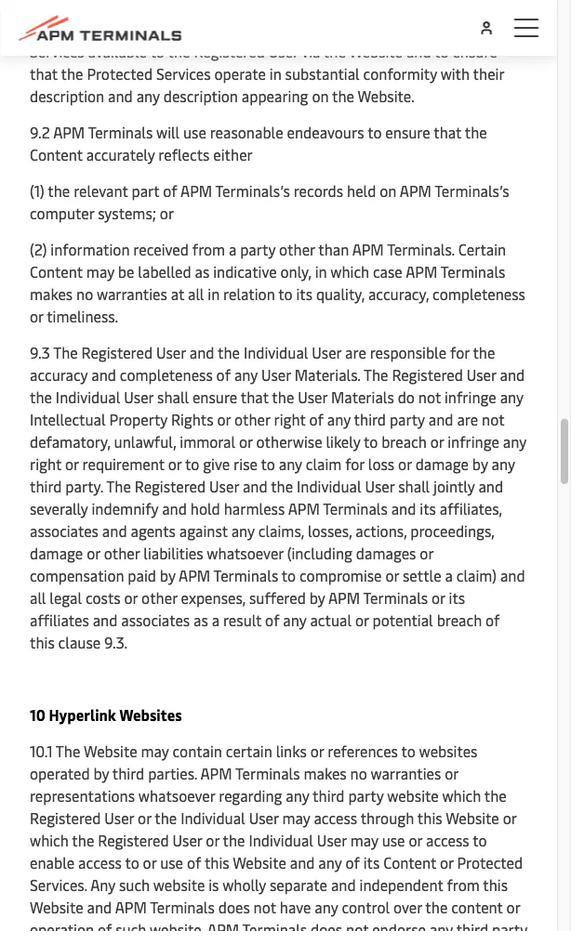 Task type: vqa. For each thing, say whether or not it's contained in the screenshot.
top right
yes



Task type: describe. For each thing, give the bounding box(es) containing it.
1 horizontal spatial website
[[387, 786, 439, 806]]

to left make
[[364, 19, 378, 39]]

by down liabilities
[[160, 565, 175, 585]]

10.1
[[30, 741, 53, 761]]

certain
[[226, 741, 272, 761]]

registered up hold
[[135, 476, 206, 496]]

1 horizontal spatial associates
[[121, 610, 190, 630]]

actual
[[310, 610, 352, 630]]

0 vertical spatial associates
[[30, 521, 99, 541]]

on inside 9.1 apm terminals will use reasonable endeavours to make the protected services available to the registered user via the website and to ensure that the protected services operate in substantial conformity with their description and any description appearing on the website.
[[312, 86, 329, 106]]

apm up expenses,
[[179, 565, 210, 585]]

reflects
[[158, 144, 210, 164]]

held
[[347, 180, 376, 200]]

do
[[398, 387, 415, 407]]

any inside 9.1 apm terminals will use reasonable endeavours to make the protected services available to the registered user via the website and to ensure that the protected services operate in substantial conformity with their description and any description appearing on the website.
[[136, 86, 160, 106]]

immoral
[[180, 432, 235, 452]]

may down through in the bottom of the page
[[350, 831, 378, 850]]

at
[[171, 284, 184, 304]]

separate
[[270, 875, 327, 895]]

to right available
[[150, 41, 165, 61]]

in for via
[[270, 63, 282, 83]]

substantial
[[285, 63, 360, 83]]

content
[[451, 897, 503, 917]]

registered down representations
[[30, 808, 101, 828]]

registered down responsible
[[392, 365, 463, 385]]

terminals inside 9.2 apm terminals will use reasonable endeavours to ensure that the content accurately reflects either
[[88, 122, 153, 142]]

1 vertical spatial website
[[153, 875, 205, 895]]

intellectual
[[30, 409, 106, 429]]

via
[[301, 41, 320, 61]]

1 vertical spatial infringe
[[448, 432, 499, 452]]

party inside the 9.3 the registered user and the individual user are responsible for the accuracy and completeness of any user materials. the registered user and the individual user shall ensure that the user materials do not infringe any intellectual property rights or other right of any third party and are not defamatory, unlawful, immoral or otherwise likely to breach or infringe any right or requirement or to give rise to any claim for loss or damage by any third party. the registered user and the individual user shall jointly and severally indemnify and hold harmless apm terminals and its affiliates, associates and agents against any claims, losses, actions, proceedings, damage or other liabilities whatsoever (including damages or compensation paid by apm terminals to compromise or settle a claim) and all legal costs or other expenses, suffered by apm terminals or its affiliates and associates as a result of any actual or potential breach of this clause 9.3.
[[390, 409, 425, 429]]

no inside (2) information received from a party other than apm terminals. certain content may be labelled as indicative only, in which case apm terminals makes no warranties at all in relation to its quality, accuracy, completeness or timeliness.
[[76, 284, 93, 304]]

registered down timeliness.
[[81, 342, 153, 362]]

wholly
[[222, 875, 266, 895]]

result
[[223, 610, 262, 630]]

indicative
[[213, 261, 277, 281]]

terminals up potential
[[363, 588, 428, 608]]

or inside "(1) the relevant part of apm terminals's records held on apm terminals's computer systems; or"
[[160, 203, 174, 223]]

may down regarding
[[282, 808, 310, 828]]

the inside 10.1 the website may contain certain links or references to websites operated by third parties. apm terminals makes no warranties or representations whatsoever regarding any third party website which the registered user or the individual user may access through this website or which the registered user or the individual user may use or access to enable access to or use of this website and any of its content or protected services. any such website is wholly separate and independent from this website and apm terminals does not have any control over the content or operation of such website. apm terminals does not endorse any thi
[[56, 741, 80, 761]]

1 vertical spatial right
[[30, 454, 62, 474]]

1 terminals's from the left
[[215, 180, 290, 200]]

their
[[473, 63, 504, 83]]

protected inside 10.1 the website may contain certain links or references to websites operated by third parties. apm terminals makes no warranties or representations whatsoever regarding any third party website which the registered user or the individual user may access through this website or which the registered user or the individual user may use or access to enable access to or use of this website and any of its content or protected services. any such website is wholly separate and independent from this website and apm terminals does not have any control over the content or operation of such website. apm terminals does not endorse any thi
[[457, 853, 523, 873]]

terminals up regarding
[[235, 764, 300, 784]]

parties.
[[148, 764, 197, 784]]

not up the affiliates,
[[482, 409, 504, 429]]

other up otherwise
[[234, 409, 270, 429]]

makes inside 10.1 the website may contain certain links or references to websites operated by third parties. apm terminals makes no warranties or representations whatsoever regarding any third party website which the registered user or the individual user may access through this website or which the registered user or the individual user may use or access to enable access to or use of this website and any of its content or protected services. any such website is wholly separate and independent from this website and apm terminals does not have any control over the content or operation of such website. apm terminals does not endorse any thi
[[304, 764, 347, 784]]

harmless
[[224, 498, 285, 518]]

its down the claim)
[[449, 588, 465, 608]]

information
[[51, 239, 130, 259]]

that inside 9.2 apm terminals will use reasonable endeavours to ensure that the content accurately reflects either
[[434, 122, 461, 142]]

website up wholly
[[233, 853, 286, 873]]

defamatory,
[[30, 432, 110, 452]]

clause
[[58, 632, 101, 652]]

may inside (2) information received from a party other than apm terminals. certain content may be labelled as indicative only, in which case apm terminals makes no warranties at all in relation to its quality, accuracy, completeness or timeliness.
[[86, 261, 114, 281]]

apm right held
[[400, 180, 431, 200]]

content for apm
[[30, 144, 83, 164]]

0 vertical spatial for
[[450, 342, 469, 362]]

whatsoever inside the 9.3 the registered user and the individual user are responsible for the accuracy and completeness of any user materials. the registered user and the individual user shall ensure that the user materials do not infringe any intellectual property rights or other right of any third party and are not defamatory, unlawful, immoral or otherwise likely to breach or infringe any right or requirement or to give rise to any claim for loss or damage by any third party. the registered user and the individual user shall jointly and severally indemnify and hold harmless apm terminals and its affiliates, associates and agents against any claims, losses, actions, proceedings, damage or other liabilities whatsoever (including damages or compensation paid by apm terminals to compromise or settle a claim) and all legal costs or other expenses, suffered by apm terminals or its affiliates and associates as a result of any actual or potential breach of this clause 9.3.
[[207, 543, 284, 563]]

not down wholly
[[254, 897, 276, 917]]

0 horizontal spatial a
[[212, 610, 220, 630]]

this right through in the bottom of the page
[[417, 808, 442, 828]]

that inside 9.1 apm terminals will use reasonable endeavours to make the protected services available to the registered user via the website and to ensure that the protected services operate in substantial conformity with their description and any description appearing on the website.
[[30, 63, 58, 83]]

materials
[[331, 387, 394, 407]]

which inside (2) information received from a party other than apm terminals. certain content may be labelled as indicative only, in which case apm terminals makes no warranties at all in relation to its quality, accuracy, completeness or timeliness.
[[330, 261, 369, 281]]

will for to
[[152, 19, 176, 39]]

references
[[328, 741, 398, 761]]

completeness inside the 9.3 the registered user and the individual user are responsible for the accuracy and completeness of any user materials. the registered user and the individual user shall ensure that the user materials do not infringe any intellectual property rights or other right of any third party and are not defamatory, unlawful, immoral or otherwise likely to breach or infringe any right or requirement or to give rise to any claim for loss or damage by any third party. the registered user and the individual user shall jointly and severally indemnify and hold harmless apm terminals and its affiliates, associates and agents against any claims, losses, actions, proceedings, damage or other liabilities whatsoever (including damages or compensation paid by apm terminals to compromise or settle a claim) and all legal costs or other expenses, suffered by apm terminals or its affiliates and associates as a result of any actual or potential breach of this clause 9.3.
[[120, 365, 213, 385]]

not right do
[[418, 387, 441, 407]]

claim)
[[456, 565, 497, 585]]

party inside (2) information received from a party other than apm terminals. certain content may be labelled as indicative only, in which case apm terminals makes no warranties at all in relation to its quality, accuracy, completeness or timeliness.
[[240, 239, 275, 259]]

be
[[118, 261, 134, 281]]

losses,
[[308, 521, 352, 541]]

this up content at the bottom right of the page
[[483, 875, 508, 895]]

otherwise
[[256, 432, 322, 452]]

unlawful,
[[114, 432, 176, 452]]

reasonable for the
[[206, 19, 279, 39]]

reasonable for either
[[210, 122, 283, 142]]

individual up materials.
[[244, 342, 308, 362]]

than
[[318, 239, 349, 259]]

give
[[203, 454, 230, 474]]

contain
[[173, 741, 222, 761]]

either
[[213, 144, 253, 164]]

of down the claim)
[[486, 610, 500, 630]]

regarding
[[219, 786, 282, 806]]

0 horizontal spatial damage
[[30, 543, 83, 563]]

use inside 9.2 apm terminals will use reasonable endeavours to ensure that the content accurately reflects either
[[183, 122, 206, 142]]

of inside "(1) the relevant part of apm terminals's records held on apm terminals's computer systems; or"
[[163, 180, 177, 200]]

of up otherwise
[[309, 409, 324, 429]]

apm down any
[[115, 897, 147, 917]]

terminals down have
[[242, 920, 307, 932]]

0 horizontal spatial access
[[78, 853, 122, 873]]

(1)
[[30, 180, 44, 200]]

only,
[[280, 261, 311, 281]]

relevant
[[74, 180, 128, 200]]

other inside (2) information received from a party other than apm terminals. certain content may be labelled as indicative only, in which case apm terminals makes no warranties at all in relation to its quality, accuracy, completeness or timeliness.
[[279, 239, 315, 259]]

loss
[[368, 454, 395, 474]]

actions,
[[356, 521, 407, 541]]

responsible
[[370, 342, 447, 362]]

website inside 9.1 apm terminals will use reasonable endeavours to make the protected services available to the registered user via the website and to ensure that the protected services operate in substantial conformity with their description and any description appearing on the website.
[[349, 41, 403, 61]]

likely
[[326, 432, 360, 452]]

the up materials
[[364, 365, 388, 385]]

representations
[[30, 786, 135, 806]]

make
[[381, 19, 418, 39]]

conformity
[[363, 63, 437, 83]]

1 horizontal spatial shall
[[398, 476, 430, 496]]

operate
[[214, 63, 266, 83]]

10.1 the website may contain certain links or references to websites operated by third parties. apm terminals makes no warranties or representations whatsoever regarding any third party website which the registered user or the individual user may access through this website or which the registered user or the individual user may use or access to enable access to or use of this website and any of its content or protected services. any such website is wholly separate and independent from this website and apm terminals does not have any control over the content or operation of such website. apm terminals does not endorse any thi
[[30, 741, 527, 932]]

apm inside 9.1 apm terminals will use reasonable endeavours to make the protected services available to the registered user via the website and to ensure that the protected services operate in substantial conformity with their description and any description appearing on the website.
[[49, 19, 81, 39]]

will for reflects
[[156, 122, 180, 142]]

paid
[[128, 565, 156, 585]]

this up 'is'
[[204, 853, 229, 873]]

terminals up losses,
[[323, 498, 388, 518]]

claims,
[[258, 521, 304, 541]]

ensure inside 9.1 apm terminals will use reasonable endeavours to make the protected services available to the registered user via the website and to ensure that the protected services operate in substantial conformity with their description and any description appearing on the website.
[[452, 41, 497, 61]]

0 vertical spatial such
[[119, 875, 150, 895]]

to left websites
[[401, 741, 416, 761]]

0 vertical spatial services
[[30, 41, 84, 61]]

jointly
[[433, 476, 475, 496]]

whatsoever inside 10.1 the website may contain certain links or references to websites operated by third parties. apm terminals makes no warranties or representations whatsoever regarding any third party website which the registered user or the individual user may access through this website or which the registered user or the individual user may use or access to enable access to or use of this website and any of its content or protected services. any such website is wholly separate and independent from this website and apm terminals does not have any control over the content or operation of such website. apm terminals does not endorse any thi
[[138, 786, 215, 806]]

with
[[440, 63, 470, 83]]

third down references
[[313, 786, 345, 806]]

settle
[[403, 565, 441, 585]]

received
[[133, 239, 189, 259]]

in for only,
[[208, 284, 220, 304]]

affiliates,
[[440, 498, 502, 518]]

0 horizontal spatial for
[[345, 454, 365, 474]]

against
[[179, 521, 228, 541]]

ensure inside the 9.3 the registered user and the individual user are responsible for the accuracy and completeness of any user materials. the registered user and the individual user shall ensure that the user materials do not infringe any intellectual property rights or other right of any third party and are not defamatory, unlawful, immoral or otherwise likely to breach or infringe any right or requirement or to give rise to any claim for loss or damage by any third party. the registered user and the individual user shall jointly and severally indemnify and hold harmless apm terminals and its affiliates, associates and agents against any claims, losses, actions, proceedings, damage or other liabilities whatsoever (including damages or compensation paid by apm terminals to compromise or settle a claim) and all legal costs or other expenses, suffered by apm terminals or its affiliates and associates as a result of any actual or potential breach of this clause 9.3.
[[192, 387, 237, 407]]

website.
[[150, 920, 204, 932]]

9.3 the registered user and the individual user are responsible for the accuracy and completeness of any user materials. the registered user and the individual user shall ensure that the user materials do not infringe any intellectual property rights or other right of any third party and are not defamatory, unlawful, immoral or otherwise likely to breach or infringe any right or requirement or to give rise to any claim for loss or damage by any third party. the registered user and the individual user shall jointly and severally indemnify and hold harmless apm terminals and its affiliates, associates and agents against any claims, losses, actions, proceedings, damage or other liabilities whatsoever (including damages or compensation paid by apm terminals to compromise or settle a claim) and all legal costs or other expenses, suffered by apm terminals or its affiliates and associates as a result of any actual or potential breach of this clause 9.3.
[[30, 342, 526, 652]]

other up paid
[[104, 543, 140, 563]]

0 vertical spatial are
[[345, 342, 366, 362]]

to inside (2) information received from a party other than apm terminals. certain content may be labelled as indicative only, in which case apm terminals makes no warranties at all in relation to its quality, accuracy, completeness or timeliness.
[[278, 284, 293, 304]]

proceedings,
[[410, 521, 494, 541]]

labelled
[[138, 261, 191, 281]]

control
[[342, 897, 390, 917]]

by up "actual" at right
[[309, 588, 325, 608]]

(1) the relevant part of apm terminals's records held on apm terminals's computer systems; or
[[30, 180, 509, 223]]

compensation
[[30, 565, 124, 585]]

as inside the 9.3 the registered user and the individual user are responsible for the accuracy and completeness of any user materials. the registered user and the individual user shall ensure that the user materials do not infringe any intellectual property rights or other right of any third party and are not defamatory, unlawful, immoral or otherwise likely to breach or infringe any right or requirement or to give rise to any claim for loss or damage by any third party. the registered user and the individual user shall jointly and severally indemnify and hold harmless apm terminals and its affiliates, associates and agents against any claims, losses, actions, proceedings, damage or other liabilities whatsoever (including damages or compensation paid by apm terminals to compromise or settle a claim) and all legal costs or other expenses, suffered by apm terminals or its affiliates and associates as a result of any actual or potential breach of this clause 9.3.
[[194, 610, 208, 630]]

its up proceedings,
[[420, 498, 436, 518]]

all inside the 9.3 the registered user and the individual user are responsible for the accuracy and completeness of any user materials. the registered user and the individual user shall ensure that the user materials do not infringe any intellectual property rights or other right of any third party and are not defamatory, unlawful, immoral or otherwise likely to breach or infringe any right or requirement or to give rise to any claim for loss or damage by any third party. the registered user and the individual user shall jointly and severally indemnify and hold harmless apm terminals and its affiliates, associates and agents against any claims, losses, actions, proceedings, damage or other liabilities whatsoever (including damages or compensation paid by apm terminals to compromise or settle a claim) and all legal costs or other expenses, suffered by apm terminals or its affiliates and associates as a result of any actual or potential breach of this clause 9.3.
[[30, 588, 46, 608]]

0 vertical spatial access
[[314, 808, 357, 828]]

1 vertical spatial such
[[115, 920, 146, 932]]

apm down reflects
[[180, 180, 212, 200]]

severally
[[30, 498, 88, 518]]

damages
[[356, 543, 416, 563]]

0 vertical spatial protected
[[447, 19, 513, 39]]

2 description from the left
[[163, 86, 238, 106]]

other down paid
[[141, 588, 177, 608]]

1 vertical spatial services
[[156, 63, 211, 83]]

available
[[88, 41, 147, 61]]

completeness inside (2) information received from a party other than apm terminals. certain content may be labelled as indicative only, in which case apm terminals makes no warranties at all in relation to its quality, accuracy, completeness or timeliness.
[[432, 284, 525, 304]]

warranties inside 10.1 the website may contain certain links or references to websites operated by third parties. apm terminals makes no warranties or representations whatsoever regarding any third party website which the registered user or the individual user may access through this website or which the registered user or the individual user may use or access to enable access to or use of this website and any of its content or protected services. any such website is wholly separate and independent from this website and apm terminals does not have any control over the content or operation of such website. apm terminals does not endorse any thi
[[371, 764, 441, 784]]

not down control
[[346, 920, 369, 932]]

liabilities
[[143, 543, 203, 563]]

claim
[[306, 454, 342, 474]]

records
[[294, 180, 343, 200]]

through
[[361, 808, 414, 828]]

have
[[280, 897, 311, 917]]

hold
[[190, 498, 220, 518]]

to left give
[[185, 454, 199, 474]]

9.2
[[30, 122, 50, 142]]

2 terminals's from the left
[[435, 180, 509, 200]]

that inside the 9.3 the registered user and the individual user are responsible for the accuracy and completeness of any user materials. the registered user and the individual user shall ensure that the user materials do not infringe any intellectual property rights or other right of any third party and are not defamatory, unlawful, immoral or otherwise likely to breach or infringe any right or requirement or to give rise to any claim for loss or damage by any third party. the registered user and the individual user shall jointly and severally indemnify and hold harmless apm terminals and its affiliates, associates and agents against any claims, losses, actions, proceedings, damage or other liabilities whatsoever (including damages or compensation paid by apm terminals to compromise or settle a claim) and all legal costs or other expenses, suffered by apm terminals or its affiliates and associates as a result of any actual or potential breach of this clause 9.3.
[[241, 387, 269, 407]]

(2)
[[30, 239, 47, 259]]

a inside (2) information received from a party other than apm terminals. certain content may be labelled as indicative only, in which case apm terminals makes no warranties at all in relation to its quality, accuracy, completeness or timeliness.
[[229, 239, 236, 259]]

its inside 10.1 the website may contain certain links or references to websites operated by third parties. apm terminals makes no warranties or representations whatsoever regarding any third party website which the registered user or the individual user may access through this website or which the registered user or the individual user may use or access to enable access to or use of this website and any of its content or protected services. any such website is wholly separate and independent from this website and apm terminals does not have any control over the content or operation of such website. apm terminals does not endorse any thi
[[363, 853, 380, 873]]

suffered
[[249, 588, 306, 608]]

1 vertical spatial a
[[445, 565, 453, 585]]

0 vertical spatial breach
[[381, 432, 427, 452]]

of up control
[[345, 853, 360, 873]]

to up loss
[[364, 432, 378, 452]]

apm up claims, in the bottom of the page
[[288, 498, 320, 518]]

accurately
[[86, 144, 155, 164]]

party.
[[65, 476, 103, 496]]

9.1
[[30, 19, 46, 39]]

website.
[[358, 86, 415, 106]]

hyperlink
[[49, 705, 116, 725]]

terminals up 'website.'
[[150, 897, 215, 917]]

the inside 9.2 apm terminals will use reasonable endeavours to ensure that the content accurately reflects either
[[465, 122, 487, 142]]

registered up any
[[98, 831, 169, 850]]

expenses,
[[181, 588, 246, 608]]

apm down terminals.
[[406, 261, 437, 281]]

to up content at the bottom right of the page
[[473, 831, 487, 850]]

individual down regarding
[[181, 808, 245, 828]]



Task type: locate. For each thing, give the bounding box(es) containing it.
to down website.
[[367, 122, 382, 142]]

0 vertical spatial all
[[188, 284, 204, 304]]

of down any
[[98, 920, 112, 932]]

by up jointly
[[472, 454, 488, 474]]

2 horizontal spatial that
[[434, 122, 461, 142]]

0 vertical spatial endeavours
[[283, 19, 360, 39]]

2 horizontal spatial party
[[390, 409, 425, 429]]

1 horizontal spatial are
[[457, 409, 478, 429]]

access up any
[[78, 853, 122, 873]]

in
[[270, 63, 282, 83], [315, 261, 327, 281], [208, 284, 220, 304]]

registered up operate
[[194, 41, 265, 61]]

1 horizontal spatial does
[[311, 920, 342, 932]]

from
[[192, 239, 225, 259], [447, 875, 480, 895]]

ensure up rights
[[192, 387, 237, 407]]

1 horizontal spatial makes
[[304, 764, 347, 784]]

1 horizontal spatial warranties
[[371, 764, 441, 784]]

terminals up suffered
[[214, 565, 278, 585]]

individual up separate
[[249, 831, 313, 850]]

third down materials
[[354, 409, 386, 429]]

which
[[330, 261, 369, 281], [442, 786, 481, 806], [30, 831, 69, 850]]

0 horizontal spatial does
[[218, 897, 250, 917]]

1 vertical spatial in
[[315, 261, 327, 281]]

2 horizontal spatial in
[[315, 261, 327, 281]]

0 vertical spatial a
[[229, 239, 236, 259]]

completeness down certain at the top right
[[432, 284, 525, 304]]

does down have
[[311, 920, 342, 932]]

endorse
[[372, 920, 426, 932]]

warranties inside (2) information received from a party other than apm terminals. certain content may be labelled as indicative only, in which case apm terminals makes no warranties at all in relation to its quality, accuracy, completeness or timeliness.
[[97, 284, 167, 304]]

2 horizontal spatial a
[[445, 565, 453, 585]]

may up the parties.
[[141, 741, 169, 761]]

0 horizontal spatial from
[[192, 239, 225, 259]]

operation
[[30, 920, 94, 932]]

1 horizontal spatial access
[[314, 808, 357, 828]]

1 horizontal spatial ensure
[[385, 122, 430, 142]]

apm down 'is'
[[207, 920, 239, 932]]

2 vertical spatial protected
[[457, 853, 523, 873]]

0 horizontal spatial website
[[153, 875, 205, 895]]

1 horizontal spatial right
[[274, 409, 306, 429]]

party
[[240, 239, 275, 259], [390, 409, 425, 429], [348, 786, 384, 806]]

on inside "(1) the relevant part of apm terminals's records held on apm terminals's computer systems; or"
[[380, 180, 396, 200]]

of up 'website.'
[[187, 853, 201, 873]]

by up representations
[[93, 764, 109, 784]]

0 vertical spatial as
[[195, 261, 210, 281]]

makes inside (2) information received from a party other than apm terminals. certain content may be labelled as indicative only, in which case apm terminals makes no warranties at all in relation to its quality, accuracy, completeness or timeliness.
[[30, 284, 73, 304]]

terminals up "accurately" at the top of the page
[[88, 122, 153, 142]]

0 horizontal spatial warranties
[[97, 284, 167, 304]]

right up otherwise
[[274, 409, 306, 429]]

such left 'website.'
[[115, 920, 146, 932]]

shall
[[157, 387, 189, 407], [398, 476, 430, 496]]

1 horizontal spatial which
[[330, 261, 369, 281]]

computer
[[30, 203, 94, 223]]

services down "9.1"
[[30, 41, 84, 61]]

1 horizontal spatial that
[[241, 387, 269, 407]]

completeness up rights
[[120, 365, 213, 385]]

third left the parties.
[[112, 764, 144, 784]]

1 vertical spatial shall
[[398, 476, 430, 496]]

1 vertical spatial associates
[[121, 610, 190, 630]]

0 horizontal spatial are
[[345, 342, 366, 362]]

user inside 9.1 apm terminals will use reasonable endeavours to make the protected services available to the registered user via the website and to ensure that the protected services operate in substantial conformity with their description and any description appearing on the website.
[[269, 41, 298, 61]]

terminals inside (2) information received from a party other than apm terminals. certain content may be labelled as indicative only, in which case apm terminals makes no warranties at all in relation to its quality, accuracy, completeness or timeliness.
[[441, 261, 505, 281]]

legal
[[50, 588, 82, 608]]

registered
[[194, 41, 265, 61], [81, 342, 153, 362], [392, 365, 463, 385], [135, 476, 206, 496], [30, 808, 101, 828], [98, 831, 169, 850]]

2 vertical spatial which
[[30, 831, 69, 850]]

(including
[[287, 543, 352, 563]]

indemnify
[[92, 498, 158, 518]]

is
[[209, 875, 219, 895]]

to inside 9.2 apm terminals will use reasonable endeavours to ensure that the content accurately reflects either
[[367, 122, 382, 142]]

1 vertical spatial whatsoever
[[138, 786, 215, 806]]

appearing
[[242, 86, 308, 106]]

apm down compromise on the bottom right of page
[[328, 588, 360, 608]]

in up appearing
[[270, 63, 282, 83]]

0 horizontal spatial on
[[312, 86, 329, 106]]

party up through in the bottom of the page
[[348, 786, 384, 806]]

1 vertical spatial party
[[390, 409, 425, 429]]

no inside 10.1 the website may contain certain links or references to websites operated by third parties. apm terminals makes no warranties or representations whatsoever regarding any third party website which the registered user or the individual user may access through this website or which the registered user or the individual user may use or access to enable access to or use of this website and any of its content or protected services. any such website is wholly separate and independent from this website and apm terminals does not have any control over the content or operation of such website. apm terminals does not endorse any thi
[[350, 764, 367, 784]]

terminals down certain at the top right
[[441, 261, 505, 281]]

2 vertical spatial that
[[241, 387, 269, 407]]

2 vertical spatial a
[[212, 610, 220, 630]]

its inside (2) information received from a party other than apm terminals. certain content may be labelled as indicative only, in which case apm terminals makes no warranties at all in relation to its quality, accuracy, completeness or timeliness.
[[296, 284, 313, 304]]

makes down links on the bottom of the page
[[304, 764, 347, 784]]

1 vertical spatial reasonable
[[210, 122, 283, 142]]

apm down contain
[[200, 764, 232, 784]]

1 horizontal spatial all
[[188, 284, 204, 304]]

individual down claim
[[297, 476, 361, 496]]

website
[[349, 41, 403, 61], [84, 741, 137, 761], [446, 808, 499, 828], [233, 853, 286, 873], [30, 897, 83, 917]]

endeavours inside 9.1 apm terminals will use reasonable endeavours to make the protected services available to the registered user via the website and to ensure that the protected services operate in substantial conformity with their description and any description appearing on the website.
[[283, 19, 360, 39]]

third up severally
[[30, 476, 62, 496]]

which up quality,
[[330, 261, 369, 281]]

from inside 10.1 the website may contain certain links or references to websites operated by third parties. apm terminals makes no warranties or representations whatsoever regarding any third party website which the registered user or the individual user may access through this website or which the registered user or the individual user may use or access to enable access to or use of this website and any of its content or protected services. any such website is wholly separate and independent from this website and apm terminals does not have any control over the content or operation of such website. apm terminals does not endorse any thi
[[447, 875, 480, 895]]

all inside (2) information received from a party other than apm terminals. certain content may be labelled as indicative only, in which case apm terminals makes no warranties at all in relation to its quality, accuracy, completeness or timeliness.
[[188, 284, 204, 304]]

damage up jointly
[[415, 454, 469, 474]]

use inside 9.1 apm terminals will use reasonable endeavours to make the protected services available to the registered user via the website and to ensure that the protected services operate in substantial conformity with their description and any description appearing on the website.
[[179, 19, 202, 39]]

other
[[279, 239, 315, 259], [234, 409, 270, 429], [104, 543, 140, 563], [141, 588, 177, 608]]

0 vertical spatial damage
[[415, 454, 469, 474]]

other up only,
[[279, 239, 315, 259]]

1 vertical spatial makes
[[304, 764, 347, 784]]

website up operation
[[30, 897, 83, 917]]

1 vertical spatial all
[[30, 588, 46, 608]]

property
[[109, 409, 167, 429]]

1 vertical spatial completeness
[[120, 365, 213, 385]]

0 vertical spatial in
[[270, 63, 282, 83]]

its up independent on the bottom of the page
[[363, 853, 380, 873]]

all left legal
[[30, 588, 46, 608]]

of down suffered
[[265, 610, 279, 630]]

will inside 9.2 apm terminals will use reasonable endeavours to ensure that the content accurately reflects either
[[156, 122, 180, 142]]

services left operate
[[156, 63, 211, 83]]

9.2 apm terminals will use reasonable endeavours to ensure that the content accurately reflects either
[[30, 122, 487, 164]]

0 vertical spatial whatsoever
[[207, 543, 284, 563]]

apm
[[49, 19, 81, 39], [53, 122, 85, 142], [180, 180, 212, 200], [400, 180, 431, 200], [352, 239, 384, 259], [406, 261, 437, 281], [288, 498, 320, 518], [179, 565, 210, 585], [328, 588, 360, 608], [200, 764, 232, 784], [115, 897, 147, 917], [207, 920, 239, 932]]

the down requirement
[[106, 476, 131, 496]]

0 horizontal spatial makes
[[30, 284, 73, 304]]

whatsoever down claims, in the bottom of the page
[[207, 543, 284, 563]]

0 vertical spatial reasonable
[[206, 19, 279, 39]]

party inside 10.1 the website may contain certain links or references to websites operated by third parties. apm terminals makes no warranties or representations whatsoever regarding any third party website which the registered user or the individual user may access through this website or which the registered user or the individual user may use or access to enable access to or use of this website and any of its content or protected services. any such website is wholly separate and independent from this website and apm terminals does not have any control over the content or operation of such website. apm terminals does not endorse any thi
[[348, 786, 384, 806]]

by inside 10.1 the website may contain certain links or references to websites operated by third parties. apm terminals makes no warranties or representations whatsoever regarding any third party website which the registered user or the individual user may access through this website or which the registered user or the individual user may use or access to enable access to or use of this website and any of its content or protected services. any such website is wholly separate and independent from this website and apm terminals does not have any control over the content or operation of such website. apm terminals does not endorse any thi
[[93, 764, 109, 784]]

website down the 10 hyperlink websites
[[84, 741, 137, 761]]

0 vertical spatial does
[[218, 897, 250, 917]]

that up otherwise
[[241, 387, 269, 407]]

ensure inside 9.2 apm terminals will use reasonable endeavours to ensure that the content accurately reflects either
[[385, 122, 430, 142]]

on down substantial
[[312, 86, 329, 106]]

user
[[269, 41, 298, 61], [156, 342, 186, 362], [312, 342, 342, 362], [261, 365, 291, 385], [467, 365, 496, 385], [124, 387, 154, 407], [298, 387, 327, 407], [209, 476, 239, 496], [365, 476, 395, 496], [104, 808, 134, 828], [249, 808, 279, 828], [173, 831, 202, 850], [317, 831, 347, 850]]

damage up compensation
[[30, 543, 83, 563]]

1 vertical spatial which
[[442, 786, 481, 806]]

1 vertical spatial from
[[447, 875, 480, 895]]

as right labelled
[[195, 261, 210, 281]]

0 vertical spatial shall
[[157, 387, 189, 407]]

relation
[[223, 284, 275, 304]]

access
[[314, 808, 357, 828], [426, 831, 469, 850], [78, 853, 122, 873]]

0 horizontal spatial no
[[76, 284, 93, 304]]

party down do
[[390, 409, 425, 429]]

ensure down website.
[[385, 122, 430, 142]]

0 horizontal spatial associates
[[30, 521, 99, 541]]

in right only,
[[315, 261, 327, 281]]

description up 9.2
[[30, 86, 104, 106]]

apm right "9.1"
[[49, 19, 81, 39]]

damage
[[415, 454, 469, 474], [30, 543, 83, 563]]

1 horizontal spatial damage
[[415, 454, 469, 474]]

terminals inside 9.1 apm terminals will use reasonable endeavours to make the protected services available to the registered user via the website and to ensure that the protected services operate in substantial conformity with their description and any description appearing on the website.
[[84, 19, 149, 39]]

0 vertical spatial right
[[274, 409, 306, 429]]

websites
[[119, 705, 182, 725]]

the inside "(1) the relevant part of apm terminals's records held on apm terminals's computer systems; or"
[[48, 180, 70, 200]]

no up timeliness.
[[76, 284, 93, 304]]

infringe right do
[[445, 387, 496, 407]]

websites
[[419, 741, 478, 761]]

1 horizontal spatial services
[[156, 63, 211, 83]]

infringe up jointly
[[448, 432, 499, 452]]

0 horizontal spatial terminals's
[[215, 180, 290, 200]]

of
[[163, 180, 177, 200], [216, 365, 231, 385], [309, 409, 324, 429], [265, 610, 279, 630], [486, 610, 500, 630], [187, 853, 201, 873], [345, 853, 360, 873], [98, 920, 112, 932]]

independent
[[359, 875, 443, 895]]

apm inside 9.2 apm terminals will use reasonable endeavours to ensure that the content accurately reflects either
[[53, 122, 85, 142]]

content inside 10.1 the website may contain certain links or references to websites operated by third parties. apm terminals makes no warranties or representations whatsoever regarding any third party website which the registered user or the individual user may access through this website or which the registered user or the individual user may use or access to enable access to or use of this website and any of its content or protected services. any such website is wholly separate and independent from this website and apm terminals does not have any control over the content or operation of such website. apm terminals does not endorse any thi
[[383, 853, 436, 873]]

reasonable inside 9.2 apm terminals will use reasonable endeavours to ensure that the content accurately reflects either
[[210, 122, 283, 142]]

content down 9.2
[[30, 144, 83, 164]]

requirement
[[82, 454, 164, 474]]

terminals's down either
[[215, 180, 290, 200]]

description
[[30, 86, 104, 106], [163, 86, 238, 106]]

content for information
[[30, 261, 83, 281]]

0 vertical spatial will
[[152, 19, 176, 39]]

rights
[[171, 409, 214, 429]]

content inside (2) information received from a party other than apm terminals. certain content may be labelled as indicative only, in which case apm terminals makes no warranties at all in relation to its quality, accuracy, completeness or timeliness.
[[30, 261, 83, 281]]

as
[[195, 261, 210, 281], [194, 610, 208, 630]]

compromise
[[299, 565, 382, 585]]

2 vertical spatial ensure
[[192, 387, 237, 407]]

1 vertical spatial are
[[457, 409, 478, 429]]

registered inside 9.1 apm terminals will use reasonable endeavours to make the protected services available to the registered user via the website and to ensure that the protected services operate in substantial conformity with their description and any description appearing on the website.
[[194, 41, 265, 61]]

ensure
[[452, 41, 497, 61], [385, 122, 430, 142], [192, 387, 237, 407]]

access up independent on the bottom of the page
[[426, 831, 469, 850]]

on right held
[[380, 180, 396, 200]]

as inside (2) information received from a party other than apm terminals. certain content may be labelled as indicative only, in which case apm terminals makes no warranties at all in relation to its quality, accuracy, completeness or timeliness.
[[195, 261, 210, 281]]

1 vertical spatial warranties
[[371, 764, 441, 784]]

endeavours for make
[[283, 19, 360, 39]]

10 hyperlink websites
[[30, 705, 185, 725]]

reasonable
[[206, 19, 279, 39], [210, 122, 283, 142]]

the
[[53, 342, 78, 362], [364, 365, 388, 385], [106, 476, 131, 496], [56, 741, 80, 761]]

rise
[[234, 454, 258, 474]]

1 vertical spatial that
[[434, 122, 461, 142]]

for right responsible
[[450, 342, 469, 362]]

over
[[393, 897, 422, 917]]

the
[[421, 19, 443, 39], [168, 41, 190, 61], [324, 41, 346, 61], [61, 63, 83, 83], [332, 86, 354, 106], [465, 122, 487, 142], [48, 180, 70, 200], [218, 342, 240, 362], [473, 342, 495, 362], [30, 387, 52, 407], [272, 387, 294, 407], [271, 476, 293, 496], [484, 786, 507, 806], [155, 808, 177, 828], [72, 831, 94, 850], [223, 831, 245, 850], [425, 897, 448, 917]]

this inside the 9.3 the registered user and the individual user are responsible for the accuracy and completeness of any user materials. the registered user and the individual user shall ensure that the user materials do not infringe any intellectual property rights or other right of any third party and are not defamatory, unlawful, immoral or otherwise likely to breach or infringe any right or requirement or to give rise to any claim for loss or damage by any third party. the registered user and the individual user shall jointly and severally indemnify and hold harmless apm terminals and its affiliates, associates and agents against any claims, losses, actions, proceedings, damage or other liabilities whatsoever (including damages or compensation paid by apm terminals to compromise or settle a claim) and all legal costs or other expenses, suffered by apm terminals or its affiliates and associates as a result of any actual or potential breach of this clause 9.3.
[[30, 632, 55, 652]]

0 vertical spatial infringe
[[445, 387, 496, 407]]

content up independent on the bottom of the page
[[383, 853, 436, 873]]

0 horizontal spatial that
[[30, 63, 58, 83]]

are up materials.
[[345, 342, 366, 362]]

1 vertical spatial as
[[194, 610, 208, 630]]

affiliates
[[30, 610, 89, 630]]

which down websites
[[442, 786, 481, 806]]

completeness
[[432, 284, 525, 304], [120, 365, 213, 385]]

9.3.
[[104, 632, 127, 652]]

1 description from the left
[[30, 86, 104, 106]]

0 horizontal spatial services
[[30, 41, 84, 61]]

content inside 9.2 apm terminals will use reasonable endeavours to ensure that the content accurately reflects either
[[30, 144, 83, 164]]

warranties
[[97, 284, 167, 304], [371, 764, 441, 784]]

infringe
[[445, 387, 496, 407], [448, 432, 499, 452]]

accuracy
[[30, 365, 88, 385]]

enable
[[30, 853, 75, 873]]

0 horizontal spatial in
[[208, 284, 220, 304]]

all right at
[[188, 284, 204, 304]]

2 horizontal spatial ensure
[[452, 41, 497, 61]]

1 horizontal spatial completeness
[[432, 284, 525, 304]]

0 vertical spatial on
[[312, 86, 329, 106]]

1 horizontal spatial breach
[[437, 610, 482, 630]]

agents
[[131, 521, 176, 541]]

does
[[218, 897, 250, 917], [311, 920, 342, 932]]

2 horizontal spatial which
[[442, 786, 481, 806]]

to up with
[[435, 41, 449, 61]]

party up indicative
[[240, 239, 275, 259]]

2 horizontal spatial access
[[426, 831, 469, 850]]

9.1 apm terminals will use reasonable endeavours to make the protected services available to the registered user via the website and to ensure that the protected services operate in substantial conformity with their description and any description appearing on the website.
[[30, 19, 513, 106]]

quality,
[[316, 284, 365, 304]]

warranties down be
[[97, 284, 167, 304]]

individual up intellectual
[[56, 387, 120, 407]]

website down websites
[[446, 808, 499, 828]]

0 vertical spatial from
[[192, 239, 225, 259]]

1 vertical spatial protected
[[87, 63, 153, 83]]

0 horizontal spatial description
[[30, 86, 104, 106]]

its down only,
[[296, 284, 313, 304]]

0 horizontal spatial shall
[[157, 387, 189, 407]]

to right the enable
[[125, 853, 139, 873]]

which up the enable
[[30, 831, 69, 850]]

reasonable up either
[[210, 122, 283, 142]]

0 horizontal spatial breach
[[381, 432, 427, 452]]

no
[[76, 284, 93, 304], [350, 764, 367, 784]]

will inside 9.1 apm terminals will use reasonable endeavours to make the protected services available to the registered user via the website and to ensure that the protected services operate in substantial conformity with their description and any description appearing on the website.
[[152, 19, 176, 39]]

access left through in the bottom of the page
[[314, 808, 357, 828]]

0 horizontal spatial all
[[30, 588, 46, 608]]

to right rise
[[261, 454, 275, 474]]

accuracy,
[[368, 284, 429, 304]]

part
[[132, 180, 159, 200]]

0 horizontal spatial ensure
[[192, 387, 237, 407]]

from inside (2) information received from a party other than apm terminals. certain content may be labelled as indicative only, in which case apm terminals makes no warranties at all in relation to its quality, accuracy, completeness or timeliness.
[[192, 239, 225, 259]]

such right any
[[119, 875, 150, 895]]

this down affiliates on the left bottom of the page
[[30, 632, 55, 652]]

to up suffered
[[282, 565, 296, 585]]

1 vertical spatial breach
[[437, 610, 482, 630]]

will
[[152, 19, 176, 39], [156, 122, 180, 142]]

0 vertical spatial completeness
[[432, 284, 525, 304]]

0 vertical spatial ensure
[[452, 41, 497, 61]]

1 vertical spatial does
[[311, 920, 342, 932]]

endeavours for ensure
[[287, 122, 364, 142]]

or inside (2) information received from a party other than apm terminals. certain content may be labelled as indicative only, in which case apm terminals makes no warranties at all in relation to its quality, accuracy, completeness or timeliness.
[[30, 306, 43, 326]]

2 vertical spatial content
[[383, 853, 436, 873]]

description down operate
[[163, 86, 238, 106]]

makes
[[30, 284, 73, 304], [304, 764, 347, 784]]

of right part
[[163, 180, 177, 200]]

apm up 'case'
[[352, 239, 384, 259]]

0 vertical spatial which
[[330, 261, 369, 281]]

certain
[[458, 239, 506, 259]]

0 vertical spatial that
[[30, 63, 58, 83]]

endeavours up via
[[283, 19, 360, 39]]

0 horizontal spatial right
[[30, 454, 62, 474]]

1 vertical spatial on
[[380, 180, 396, 200]]

0 vertical spatial makes
[[30, 284, 73, 304]]

protected down available
[[87, 63, 153, 83]]

0 vertical spatial content
[[30, 144, 83, 164]]

(2) information received from a party other than apm terminals. certain content may be labelled as indicative only, in which case apm terminals makes no warranties at all in relation to its quality, accuracy, completeness or timeliness.
[[30, 239, 525, 326]]

reasonable up operate
[[206, 19, 279, 39]]

not
[[418, 387, 441, 407], [482, 409, 504, 429], [254, 897, 276, 917], [346, 920, 369, 932]]

that
[[30, 63, 58, 83], [434, 122, 461, 142], [241, 387, 269, 407]]

operated
[[30, 764, 90, 784]]

reasonable inside 9.1 apm terminals will use reasonable endeavours to make the protected services available to the registered user via the website and to ensure that the protected services operate in substantial conformity with their description and any description appearing on the website.
[[206, 19, 279, 39]]

any
[[90, 875, 115, 895]]

in inside 9.1 apm terminals will use reasonable endeavours to make the protected services available to the registered user via the website and to ensure that the protected services operate in substantial conformity with their description and any description appearing on the website.
[[270, 63, 282, 83]]

third
[[354, 409, 386, 429], [30, 476, 62, 496], [112, 764, 144, 784], [313, 786, 345, 806]]

costs
[[85, 588, 121, 608]]

1 vertical spatial access
[[426, 831, 469, 850]]

1 horizontal spatial description
[[163, 86, 238, 106]]

the up accuracy
[[53, 342, 78, 362]]

does down wholly
[[218, 897, 250, 917]]

materials.
[[295, 365, 360, 385]]

1 horizontal spatial party
[[348, 786, 384, 806]]

website left 'is'
[[153, 875, 205, 895]]

endeavours inside 9.2 apm terminals will use reasonable endeavours to ensure that the content accurately reflects either
[[287, 122, 364, 142]]

links
[[276, 741, 307, 761]]

0 vertical spatial no
[[76, 284, 93, 304]]

of up "immoral"
[[216, 365, 231, 385]]



